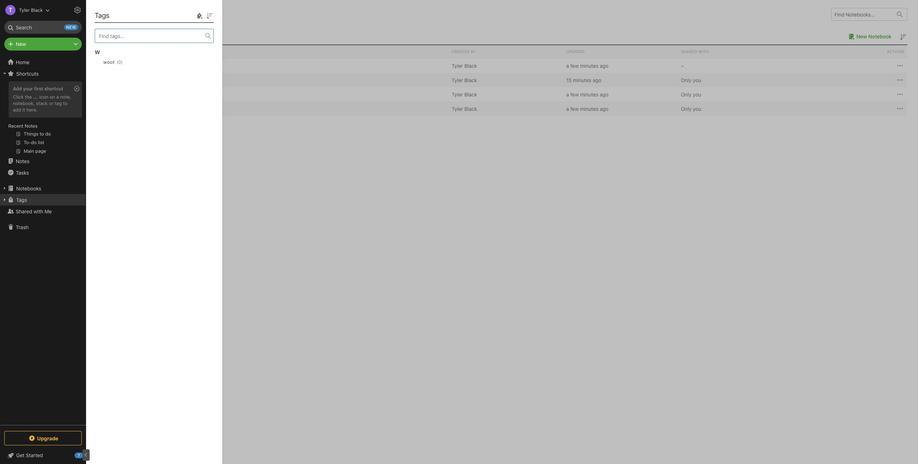 Task type: locate. For each thing, give the bounding box(es) containing it.
(
[[117, 59, 118, 65]]

get
[[16, 453, 24, 459]]

a few minutes ago inside "to-do list" "row"
[[567, 106, 609, 112]]

tags
[[95, 11, 110, 19], [16, 197, 27, 203]]

w row group
[[95, 43, 220, 78]]

1 horizontal spatial tags
[[95, 11, 110, 19]]

minutes for "to-do list" "row"
[[581, 106, 599, 112]]

new notebook
[[857, 33, 892, 39]]

tyler black
[[19, 7, 43, 13], [452, 63, 477, 69], [452, 77, 477, 83], [452, 91, 477, 97], [452, 106, 477, 112]]

3 you from the top
[[693, 106, 702, 112]]

3 only you from the top
[[681, 106, 702, 112]]

0 horizontal spatial notebook
[[130, 63, 153, 69]]

you inside the things to do row
[[693, 91, 702, 97]]

new up actions button
[[857, 33, 868, 39]]

notebooks
[[97, 10, 131, 18], [16, 185, 41, 191]]

it
[[22, 107, 25, 113]]

ago for "to-do list" "row"
[[600, 106, 609, 112]]

tyler black inside the things to do row
[[452, 91, 477, 97]]

2 vertical spatial only
[[681, 106, 692, 112]]

a
[[567, 63, 569, 69], [567, 91, 569, 97], [56, 94, 59, 100], [567, 106, 569, 112]]

icon on a note, notebook, stack or tag to add it here.
[[13, 94, 71, 113]]

home link
[[0, 56, 86, 68]]

you inside "to-do list" "row"
[[693, 106, 702, 112]]

1 vertical spatial notebook
[[130, 63, 153, 69]]

shared with
[[681, 49, 709, 54]]

1 vertical spatial notebooks
[[16, 185, 41, 191]]

minutes inside first notebook row
[[581, 63, 599, 69]]

only you inside the things to do row
[[681, 91, 702, 97]]

home
[[16, 59, 30, 65]]

notes
[[25, 123, 38, 129], [16, 158, 30, 164]]

woot
[[103, 59, 115, 65]]

2 only from the top
[[681, 91, 692, 97]]

ago inside the things to do row
[[600, 91, 609, 97]]

me
[[45, 208, 52, 214]]

1 vertical spatial new
[[16, 41, 26, 47]]

tyler
[[19, 7, 30, 13], [452, 63, 463, 69], [452, 77, 463, 83], [452, 91, 463, 97], [452, 106, 463, 112]]

main page row
[[97, 73, 908, 87]]

1 only you from the top
[[681, 77, 702, 83]]

row group containing first notebook
[[97, 59, 908, 116]]

add
[[13, 107, 21, 113]]

0 vertical spatial notebook
[[869, 33, 892, 39]]

notebooks link
[[0, 183, 86, 194]]

expand tags image
[[2, 197, 8, 203]]

0 vertical spatial notes
[[25, 123, 38, 129]]

3 a few minutes ago from the top
[[567, 106, 609, 112]]

new inside new popup button
[[16, 41, 26, 47]]

you
[[693, 77, 702, 83], [693, 91, 702, 97], [693, 106, 702, 112]]

few
[[571, 63, 579, 69], [571, 91, 579, 97], [571, 106, 579, 112]]

a few minutes ago inside first notebook row
[[567, 63, 609, 69]]

black inside first notebook row
[[465, 63, 477, 69]]

7
[[78, 453, 80, 458]]

0 vertical spatial few
[[571, 63, 579, 69]]

tyler for main page row
[[452, 77, 463, 83]]

tyler black inside main page row
[[452, 77, 477, 83]]

0
[[118, 59, 121, 65]]

2 few from the top
[[571, 91, 579, 97]]

only you inside "to-do list" "row"
[[681, 106, 702, 112]]

a inside "to-do list" "row"
[[567, 106, 569, 112]]

on
[[50, 94, 55, 100]]

new inside new notebook button
[[857, 33, 868, 39]]

1 a few minutes ago from the top
[[567, 63, 609, 69]]

2 you from the top
[[693, 91, 702, 97]]

only
[[681, 77, 692, 83], [681, 91, 692, 97], [681, 106, 692, 112]]

0 vertical spatial a few minutes ago
[[567, 63, 609, 69]]

black for the things to do row
[[465, 91, 477, 97]]

0 vertical spatial only you
[[681, 77, 702, 83]]

2 vertical spatial you
[[693, 106, 702, 112]]

shortcut
[[44, 86, 63, 92]]

1 horizontal spatial notebook
[[869, 33, 892, 39]]

minutes for first notebook row
[[581, 63, 599, 69]]

1 only from the top
[[681, 77, 692, 83]]

click the ...
[[13, 94, 38, 100]]

)
[[121, 59, 123, 65]]

0 horizontal spatial new
[[16, 41, 26, 47]]

only inside main page row
[[681, 77, 692, 83]]

tyler inside first notebook row
[[452, 63, 463, 69]]

tyler inside the things to do row
[[452, 91, 463, 97]]

notes inside group
[[25, 123, 38, 129]]

you inside main page row
[[693, 77, 702, 83]]

tyler black inside "to-do list" "row"
[[452, 106, 477, 112]]

1 vertical spatial only you
[[681, 91, 702, 97]]

0 horizontal spatial tags
[[16, 197, 27, 203]]

black for main page row
[[465, 77, 477, 83]]

0 vertical spatial you
[[693, 77, 702, 83]]

tyler for "to-do list" "row"
[[452, 106, 463, 112]]

only inside "to-do list" "row"
[[681, 106, 692, 112]]

2 only you from the top
[[681, 91, 702, 97]]

black for "to-do list" "row"
[[465, 106, 477, 112]]

you for the things to do row
[[693, 91, 702, 97]]

only you
[[681, 77, 702, 83], [681, 91, 702, 97], [681, 106, 702, 112]]

notebooks down tasks
[[16, 185, 41, 191]]

group
[[0, 79, 86, 158]]

1 horizontal spatial new
[[857, 33, 868, 39]]

tags up shared
[[16, 197, 27, 203]]

only you for "to-do list" "row"
[[681, 106, 702, 112]]

a few minutes ago
[[567, 63, 609, 69], [567, 91, 609, 97], [567, 106, 609, 112]]

notebook
[[869, 33, 892, 39], [130, 63, 153, 69]]

2 vertical spatial a few minutes ago
[[567, 106, 609, 112]]

black inside main page row
[[465, 77, 477, 83]]

1 vertical spatial notes
[[16, 158, 30, 164]]

tree containing home
[[0, 56, 86, 425]]

a inside the things to do row
[[567, 91, 569, 97]]

your
[[23, 86, 33, 92]]

black inside the things to do row
[[465, 91, 477, 97]]

notebook inside button
[[869, 33, 892, 39]]

tree
[[0, 56, 86, 425]]

tags button
[[0, 194, 86, 206]]

ago for first notebook row
[[600, 63, 609, 69]]

a for first notebook row
[[567, 63, 569, 69]]

minutes inside the things to do row
[[581, 91, 599, 97]]

only you inside main page row
[[681, 77, 702, 83]]

1 you from the top
[[693, 77, 702, 83]]

0 vertical spatial only
[[681, 77, 692, 83]]

minutes inside "to-do list" "row"
[[581, 106, 599, 112]]

Tag actions field
[[123, 58, 134, 66]]

2 vertical spatial few
[[571, 106, 579, 112]]

black
[[31, 7, 43, 13], [465, 63, 477, 69], [465, 77, 477, 83], [465, 91, 477, 97], [465, 106, 477, 112]]

tasks
[[16, 170, 29, 176]]

Search text field
[[9, 21, 77, 34]]

group containing add your first shortcut
[[0, 79, 86, 158]]

tyler black inside first notebook row
[[452, 63, 477, 69]]

2 a few minutes ago from the top
[[567, 91, 609, 97]]

ago inside "to-do list" "row"
[[600, 106, 609, 112]]

with
[[34, 208, 43, 214]]

ago
[[600, 63, 609, 69], [593, 77, 602, 83], [600, 91, 609, 97], [600, 106, 609, 112]]

1 vertical spatial only
[[681, 91, 692, 97]]

tyler black for "to-do list" "row"
[[452, 106, 477, 112]]

tags up '1'
[[95, 11, 110, 19]]

1 few from the top
[[571, 63, 579, 69]]

only inside the things to do row
[[681, 91, 692, 97]]

notes up tasks
[[16, 158, 30, 164]]

shared with me link
[[0, 206, 86, 217]]

0 vertical spatial notebooks
[[97, 10, 131, 18]]

things to do row
[[97, 87, 908, 102]]

1
[[97, 33, 99, 39]]

add your first shortcut
[[13, 86, 63, 92]]

1 horizontal spatial notebooks
[[97, 10, 131, 18]]

first
[[34, 86, 43, 92]]

a few minutes ago for "to-do list" "row"
[[567, 106, 609, 112]]

minutes
[[581, 63, 599, 69], [573, 77, 592, 83], [581, 91, 599, 97], [581, 106, 599, 112]]

notebook inside button
[[130, 63, 153, 69]]

first notebook
[[119, 63, 153, 69]]

sort options image
[[205, 11, 214, 20]]

shortcuts
[[16, 71, 39, 77]]

ago inside first notebook row
[[600, 63, 609, 69]]

only you for main page row
[[681, 77, 702, 83]]

new
[[857, 33, 868, 39], [16, 41, 26, 47]]

3 few from the top
[[571, 106, 579, 112]]

few for first notebook row
[[571, 63, 579, 69]]

started
[[26, 453, 43, 459]]

3 only from the top
[[681, 106, 692, 112]]

tyler inside main page row
[[452, 77, 463, 83]]

upgrade button
[[4, 431, 82, 446]]

new notebook button
[[847, 32, 892, 41]]

notes right recent
[[25, 123, 38, 129]]

black inside field
[[31, 7, 43, 13]]

tag
[[55, 100, 62, 106]]

icon
[[39, 94, 48, 100]]

black inside "to-do list" "row"
[[465, 106, 477, 112]]

created by
[[452, 49, 476, 54]]

notes link
[[0, 155, 86, 167]]

a inside first notebook row
[[567, 63, 569, 69]]

to-do list row
[[97, 102, 908, 116]]

few inside "to-do list" "row"
[[571, 106, 579, 112]]

1 vertical spatial a few minutes ago
[[567, 91, 609, 97]]

2 vertical spatial only you
[[681, 106, 702, 112]]

get started
[[16, 453, 43, 459]]

new for new
[[16, 41, 26, 47]]

notebooks up notebook
[[97, 10, 131, 18]]

1 vertical spatial you
[[693, 91, 702, 97]]

a few minutes ago inside the things to do row
[[567, 91, 609, 97]]

row group
[[97, 59, 908, 116]]

Help and Learning task checklist field
[[0, 450, 86, 462]]

created
[[452, 49, 470, 54]]

few inside first notebook row
[[571, 63, 579, 69]]

trash link
[[0, 221, 86, 233]]

1 vertical spatial few
[[571, 91, 579, 97]]

woot ( 0 )
[[103, 59, 123, 65]]

Find Notebooks… text field
[[832, 8, 893, 20]]

a for "to-do list" "row"
[[567, 106, 569, 112]]

here.
[[27, 107, 38, 113]]

new search field
[[9, 21, 78, 34]]

tyler inside "to-do list" "row"
[[452, 106, 463, 112]]

1 vertical spatial tags
[[16, 197, 27, 203]]

0 vertical spatial new
[[857, 33, 868, 39]]

few inside the things to do row
[[571, 91, 579, 97]]

new up home
[[16, 41, 26, 47]]

with
[[699, 49, 709, 54]]

0 vertical spatial tags
[[95, 11, 110, 19]]

tyler for the things to do row
[[452, 91, 463, 97]]



Task type: vqa. For each thing, say whether or not it's contained in the screenshot.
note.
no



Task type: describe. For each thing, give the bounding box(es) containing it.
a few minutes ago for the things to do row
[[567, 91, 609, 97]]

actions
[[888, 49, 905, 54]]

minutes for the things to do row
[[581, 91, 599, 97]]

note,
[[60, 94, 71, 100]]

ago inside main page row
[[593, 77, 602, 83]]

new for new notebook
[[857, 33, 868, 39]]

you for main page row
[[693, 77, 702, 83]]

a few minutes ago for first notebook row
[[567, 63, 609, 69]]

ago for the things to do row
[[600, 91, 609, 97]]

upgrade
[[37, 436, 58, 442]]

first
[[119, 63, 129, 69]]

notebook for first notebook
[[130, 63, 153, 69]]

trash
[[16, 224, 29, 230]]

tyler inside field
[[19, 7, 30, 13]]

notebooks inside "element"
[[97, 10, 131, 18]]

tasks button
[[0, 167, 86, 178]]

shared with me
[[16, 208, 52, 214]]

only for main page row
[[681, 77, 692, 83]]

arrow image
[[100, 61, 108, 70]]

created by button
[[449, 45, 564, 58]]

tyler black for main page row
[[452, 77, 477, 83]]

click to collapse image
[[83, 451, 89, 460]]

Sort field
[[205, 11, 214, 20]]

title button
[[97, 45, 449, 58]]

stack
[[36, 100, 48, 106]]

black for first notebook row
[[465, 63, 477, 69]]

only you for the things to do row
[[681, 91, 702, 97]]

you for "to-do list" "row"
[[693, 106, 702, 112]]

a inside icon on a note, notebook, stack or tag to add it here.
[[56, 94, 59, 100]]

the
[[25, 94, 32, 100]]

15
[[567, 77, 572, 83]]

few for "to-do list" "row"
[[571, 106, 579, 112]]

Find tags… text field
[[95, 31, 205, 41]]

only for "to-do list" "row"
[[681, 106, 692, 112]]

row group inside notebooks "element"
[[97, 59, 908, 116]]

or
[[49, 100, 54, 106]]

tyler black for the things to do row
[[452, 91, 477, 97]]

tags inside button
[[16, 197, 27, 203]]

...
[[33, 94, 38, 100]]

minutes inside main page row
[[573, 77, 592, 83]]

notebooks element
[[86, 0, 919, 464]]

shared
[[681, 49, 698, 54]]

tyler black inside field
[[19, 7, 43, 13]]

only for the things to do row
[[681, 91, 692, 97]]

title
[[100, 49, 111, 54]]

tyler black for first notebook row
[[452, 63, 477, 69]]

shortcuts button
[[0, 68, 86, 79]]

–
[[681, 63, 684, 69]]

notebook
[[101, 33, 125, 39]]

add
[[13, 86, 22, 92]]

updated
[[567, 49, 585, 54]]

create new tag image
[[195, 11, 204, 20]]

shared with button
[[679, 45, 793, 58]]

notebook for new notebook
[[869, 33, 892, 39]]

actions button
[[793, 45, 908, 58]]

by
[[471, 49, 476, 54]]

new button
[[4, 38, 82, 51]]

1 notebook
[[97, 33, 125, 39]]

settings image
[[73, 6, 82, 14]]

recent
[[8, 123, 23, 129]]

click
[[13, 94, 24, 100]]

Account field
[[0, 3, 50, 17]]

few for the things to do row
[[571, 91, 579, 97]]

expand notebooks image
[[2, 186, 8, 191]]

w
[[95, 49, 100, 55]]

tag actions image
[[123, 59, 134, 65]]

to
[[63, 100, 67, 106]]

15 minutes ago
[[567, 77, 602, 83]]

recent notes
[[8, 123, 38, 129]]

shared
[[16, 208, 32, 214]]

a for the things to do row
[[567, 91, 569, 97]]

tyler for first notebook row
[[452, 63, 463, 69]]

first notebook row
[[97, 59, 908, 73]]

new
[[66, 25, 76, 29]]

0 horizontal spatial notebooks
[[16, 185, 41, 191]]

first notebook button
[[108, 61, 163, 70]]

updated button
[[564, 45, 679, 58]]

notebook,
[[13, 100, 35, 106]]



